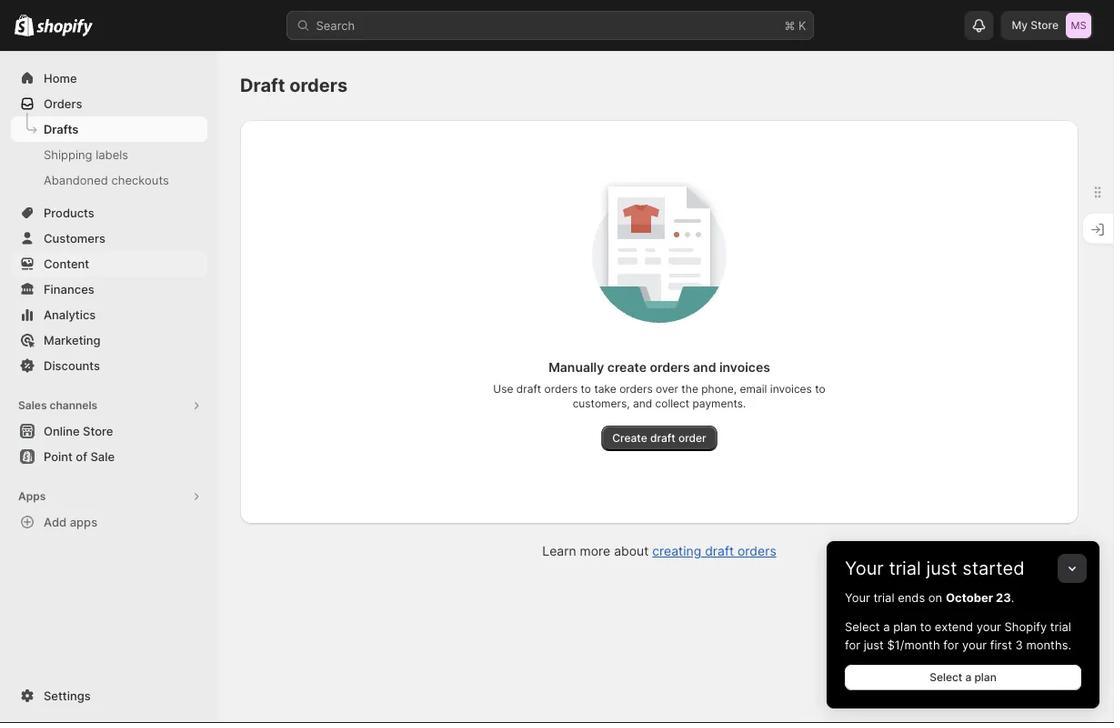 Task type: vqa. For each thing, say whether or not it's contained in the screenshot.
tab list
no



Task type: describe. For each thing, give the bounding box(es) containing it.
point of sale
[[44, 450, 115, 464]]

collect
[[656, 397, 690, 410]]

phone,
[[702, 383, 737, 396]]

orders down create
[[620, 383, 653, 396]]

draft
[[240, 74, 285, 96]]

your for your trial just started
[[845, 557, 884, 580]]

create draft order
[[613, 432, 707, 445]]

email
[[740, 383, 768, 396]]

labels
[[96, 147, 129, 162]]

⌘
[[785, 18, 796, 32]]

apps
[[70, 515, 97, 529]]

draft orders
[[240, 74, 348, 96]]

creating draft orders link
[[653, 544, 777, 559]]

apps button
[[11, 484, 207, 510]]

orders right creating
[[738, 544, 777, 559]]

plan for select a plan
[[975, 671, 997, 684]]

sales channels
[[18, 399, 97, 412]]

store for my store
[[1031, 19, 1059, 32]]

your trial ends on october 23 .
[[845, 591, 1015, 605]]

home link
[[11, 66, 207, 91]]

drafts
[[44, 122, 79, 136]]

select for select a plan to extend your shopify trial for just $1/month for your first 3 months.
[[845, 620, 880, 634]]

of
[[76, 450, 87, 464]]

analytics
[[44, 308, 96, 322]]

discounts link
[[11, 353, 207, 379]]

first
[[991, 638, 1013, 652]]

creating
[[653, 544, 702, 559]]

store for online store
[[83, 424, 113, 438]]

customers link
[[11, 226, 207, 251]]

2 for from the left
[[944, 638, 959, 652]]

1 horizontal spatial and
[[693, 360, 717, 375]]

take
[[595, 383, 617, 396]]

orders link
[[11, 91, 207, 116]]

settings
[[44, 689, 91, 703]]

the
[[682, 383, 699, 396]]

k
[[799, 18, 807, 32]]

your trial just started element
[[827, 589, 1100, 709]]

finances
[[44, 282, 94, 296]]

just inside dropdown button
[[927, 557, 958, 580]]

select for select a plan
[[930, 671, 963, 684]]

more
[[580, 544, 611, 559]]

ends
[[898, 591, 926, 605]]

content link
[[11, 251, 207, 277]]

months.
[[1027, 638, 1072, 652]]

select a plan
[[930, 671, 997, 684]]

add apps button
[[11, 510, 207, 535]]

apps
[[18, 490, 46, 503]]

discounts
[[44, 359, 100, 373]]

about
[[614, 544, 649, 559]]

customers
[[44, 231, 106, 245]]

manually
[[549, 360, 605, 375]]

0 vertical spatial your
[[977, 620, 1002, 634]]

1 horizontal spatial draft
[[651, 432, 676, 445]]

abandoned checkouts link
[[11, 167, 207, 193]]

draft inside manually create orders and invoices use draft orders to take orders over the phone, email invoices to customers, and collect payments.
[[517, 383, 542, 396]]

your trial just started button
[[827, 541, 1100, 580]]

1 horizontal spatial shopify image
[[37, 19, 93, 37]]

october
[[946, 591, 994, 605]]

drafts link
[[11, 116, 207, 142]]

home
[[44, 71, 77, 85]]

shipping labels
[[44, 147, 129, 162]]

products
[[44, 206, 94, 220]]

your trial just started
[[845, 557, 1025, 580]]

1 for from the left
[[845, 638, 861, 652]]

my store
[[1012, 19, 1059, 32]]

0 vertical spatial invoices
[[720, 360, 771, 375]]

a for select a plan
[[966, 671, 972, 684]]

shopify
[[1005, 620, 1048, 634]]

3
[[1016, 638, 1024, 652]]

sales channels button
[[11, 393, 207, 419]]

content
[[44, 257, 89, 271]]

over
[[656, 383, 679, 396]]

sale
[[90, 450, 115, 464]]

products link
[[11, 200, 207, 226]]

2 vertical spatial draft
[[705, 544, 734, 559]]

my store image
[[1067, 13, 1092, 38]]

1 vertical spatial and
[[633, 397, 653, 410]]

shipping
[[44, 147, 93, 162]]



Task type: locate. For each thing, give the bounding box(es) containing it.
1 vertical spatial draft
[[651, 432, 676, 445]]

online store
[[44, 424, 113, 438]]

and
[[693, 360, 717, 375], [633, 397, 653, 410]]

select
[[845, 620, 880, 634], [930, 671, 963, 684]]

settings link
[[11, 683, 207, 709]]

channels
[[50, 399, 97, 412]]

learn
[[543, 544, 577, 559]]

1 horizontal spatial just
[[927, 557, 958, 580]]

finances link
[[11, 277, 207, 302]]

1 horizontal spatial for
[[944, 638, 959, 652]]

on
[[929, 591, 943, 605]]

1 horizontal spatial plan
[[975, 671, 997, 684]]

create
[[613, 432, 648, 445]]

create
[[608, 360, 647, 375]]

0 vertical spatial trial
[[889, 557, 922, 580]]

store up sale
[[83, 424, 113, 438]]

1 vertical spatial select
[[930, 671, 963, 684]]

just up on in the right bottom of the page
[[927, 557, 958, 580]]

trial
[[889, 557, 922, 580], [874, 591, 895, 605], [1051, 620, 1072, 634]]

draft right creating
[[705, 544, 734, 559]]

just
[[927, 557, 958, 580], [864, 638, 884, 652]]

store right my
[[1031, 19, 1059, 32]]

2 horizontal spatial draft
[[705, 544, 734, 559]]

trial for just
[[889, 557, 922, 580]]

to up "$1/month"
[[921, 620, 932, 634]]

0 vertical spatial store
[[1031, 19, 1059, 32]]

my
[[1012, 19, 1028, 32]]

1 horizontal spatial store
[[1031, 19, 1059, 32]]

1 vertical spatial trial
[[874, 591, 895, 605]]

select a plan link
[[845, 665, 1082, 691]]

0 vertical spatial a
[[884, 620, 890, 634]]

0 vertical spatial plan
[[894, 620, 917, 634]]

just inside the select a plan to extend your shopify trial for just $1/month for your first 3 months.
[[864, 638, 884, 652]]

draft
[[517, 383, 542, 396], [651, 432, 676, 445], [705, 544, 734, 559]]

point of sale button
[[0, 444, 218, 470]]

1 vertical spatial a
[[966, 671, 972, 684]]

orders down manually
[[545, 383, 578, 396]]

select inside the select a plan to extend your shopify trial for just $1/month for your first 3 months.
[[845, 620, 880, 634]]

store inside button
[[83, 424, 113, 438]]

analytics link
[[11, 302, 207, 328]]

1 horizontal spatial to
[[816, 383, 826, 396]]

⌘ k
[[785, 18, 807, 32]]

23
[[996, 591, 1012, 605]]

create draft order link
[[602, 426, 718, 451]]

trial inside the select a plan to extend your shopify trial for just $1/month for your first 3 months.
[[1051, 620, 1072, 634]]

trial for ends
[[874, 591, 895, 605]]

plan
[[894, 620, 917, 634], [975, 671, 997, 684]]

customers,
[[573, 397, 630, 410]]

a inside the select a plan to extend your shopify trial for just $1/month for your first 3 months.
[[884, 620, 890, 634]]

online
[[44, 424, 80, 438]]

payments.
[[693, 397, 747, 410]]

1 horizontal spatial a
[[966, 671, 972, 684]]

shopify image
[[15, 14, 34, 36], [37, 19, 93, 37]]

orders
[[289, 74, 348, 96], [650, 360, 690, 375], [545, 383, 578, 396], [620, 383, 653, 396], [738, 544, 777, 559]]

draft right use
[[517, 383, 542, 396]]

0 vertical spatial select
[[845, 620, 880, 634]]

sales
[[18, 399, 47, 412]]

0 vertical spatial draft
[[517, 383, 542, 396]]

.
[[1012, 591, 1015, 605]]

learn more about creating draft orders
[[543, 544, 777, 559]]

a down the select a plan to extend your shopify trial for just $1/month for your first 3 months.
[[966, 671, 972, 684]]

1 vertical spatial just
[[864, 638, 884, 652]]

checkouts
[[111, 173, 169, 187]]

for
[[845, 638, 861, 652], [944, 638, 959, 652]]

use
[[494, 383, 514, 396]]

point of sale link
[[11, 444, 207, 470]]

marketing link
[[11, 328, 207, 353]]

to
[[581, 383, 592, 396], [816, 383, 826, 396], [921, 620, 932, 634]]

your inside dropdown button
[[845, 557, 884, 580]]

add apps
[[44, 515, 97, 529]]

0 horizontal spatial select
[[845, 620, 880, 634]]

select a plan to extend your shopify trial for just $1/month for your first 3 months.
[[845, 620, 1072, 652]]

search
[[316, 18, 355, 32]]

0 horizontal spatial plan
[[894, 620, 917, 634]]

for down the extend
[[944, 638, 959, 652]]

to inside the select a plan to extend your shopify trial for just $1/month for your first 3 months.
[[921, 620, 932, 634]]

online store link
[[11, 419, 207, 444]]

your up your trial ends on october 23 .
[[845, 557, 884, 580]]

select down the select a plan to extend your shopify trial for just $1/month for your first 3 months.
[[930, 671, 963, 684]]

2 your from the top
[[845, 591, 871, 605]]

just left "$1/month"
[[864, 638, 884, 652]]

1 vertical spatial store
[[83, 424, 113, 438]]

orders up over
[[650, 360, 690, 375]]

to left take
[[581, 383, 592, 396]]

for left "$1/month"
[[845, 638, 861, 652]]

0 vertical spatial your
[[845, 557, 884, 580]]

extend
[[935, 620, 974, 634]]

online store button
[[0, 419, 218, 444]]

plan for select a plan to extend your shopify trial for just $1/month for your first 3 months.
[[894, 620, 917, 634]]

plan down first
[[975, 671, 997, 684]]

add
[[44, 515, 67, 529]]

your
[[977, 620, 1002, 634], [963, 638, 987, 652]]

1 vertical spatial your
[[845, 591, 871, 605]]

invoices up email
[[720, 360, 771, 375]]

0 horizontal spatial for
[[845, 638, 861, 652]]

shipping labels link
[[11, 142, 207, 167]]

manually create orders and invoices use draft orders to take orders over the phone, email invoices to customers, and collect payments.
[[494, 360, 826, 410]]

a
[[884, 620, 890, 634], [966, 671, 972, 684]]

order
[[679, 432, 707, 445]]

marketing
[[44, 333, 101, 347]]

1 vertical spatial plan
[[975, 671, 997, 684]]

invoices right email
[[771, 383, 813, 396]]

$1/month
[[888, 638, 941, 652]]

0 horizontal spatial shopify image
[[15, 14, 34, 36]]

store
[[1031, 19, 1059, 32], [83, 424, 113, 438]]

invoices
[[720, 360, 771, 375], [771, 383, 813, 396]]

a for select a plan to extend your shopify trial for just $1/month for your first 3 months.
[[884, 620, 890, 634]]

0 horizontal spatial to
[[581, 383, 592, 396]]

0 horizontal spatial draft
[[517, 383, 542, 396]]

plan up "$1/month"
[[894, 620, 917, 634]]

0 horizontal spatial and
[[633, 397, 653, 410]]

0 horizontal spatial store
[[83, 424, 113, 438]]

trial inside dropdown button
[[889, 557, 922, 580]]

your left ends
[[845, 591, 871, 605]]

trial up ends
[[889, 557, 922, 580]]

0 horizontal spatial just
[[864, 638, 884, 652]]

trial left ends
[[874, 591, 895, 605]]

draft left order
[[651, 432, 676, 445]]

started
[[963, 557, 1025, 580]]

1 your from the top
[[845, 557, 884, 580]]

trial up the months.
[[1051, 620, 1072, 634]]

to right email
[[816, 383, 826, 396]]

orders right draft
[[289, 74, 348, 96]]

plan inside the select a plan to extend your shopify trial for just $1/month for your first 3 months.
[[894, 620, 917, 634]]

2 vertical spatial trial
[[1051, 620, 1072, 634]]

and up phone,
[[693, 360, 717, 375]]

abandoned
[[44, 173, 108, 187]]

orders
[[44, 96, 82, 111]]

1 vertical spatial invoices
[[771, 383, 813, 396]]

abandoned checkouts
[[44, 173, 169, 187]]

your up first
[[977, 620, 1002, 634]]

0 vertical spatial just
[[927, 557, 958, 580]]

1 horizontal spatial select
[[930, 671, 963, 684]]

0 vertical spatial and
[[693, 360, 717, 375]]

select down your trial ends on october 23 .
[[845, 620, 880, 634]]

and left collect
[[633, 397, 653, 410]]

0 horizontal spatial a
[[884, 620, 890, 634]]

2 horizontal spatial to
[[921, 620, 932, 634]]

your left first
[[963, 638, 987, 652]]

point
[[44, 450, 73, 464]]

your for your trial ends on october 23 .
[[845, 591, 871, 605]]

1 vertical spatial your
[[963, 638, 987, 652]]

a up "$1/month"
[[884, 620, 890, 634]]



